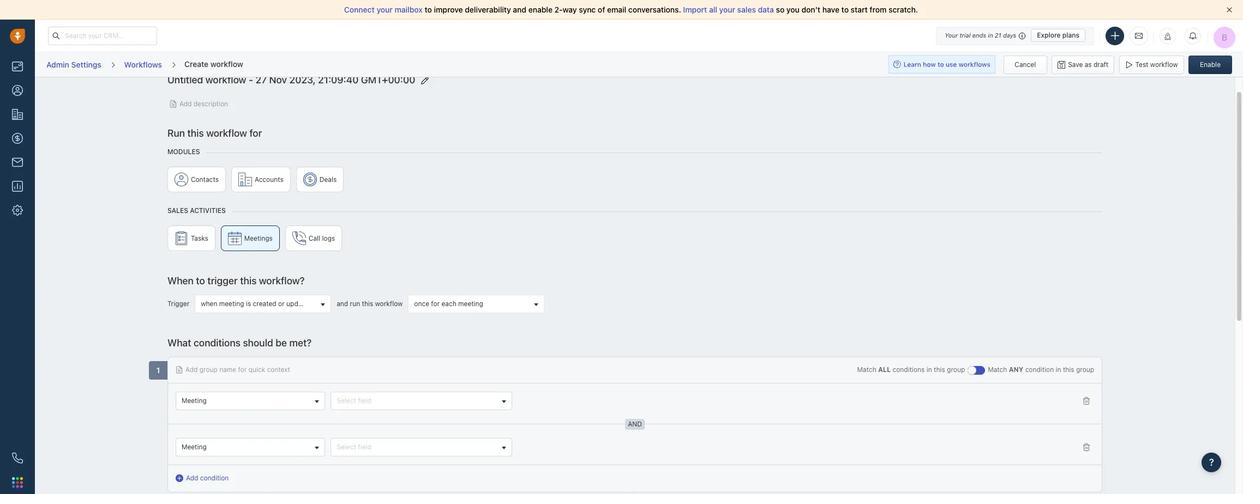Task type: describe. For each thing, give the bounding box(es) containing it.
settings
[[71, 60, 101, 69]]

you
[[787, 5, 800, 14]]

create
[[184, 59, 209, 69]]

21
[[995, 32, 1002, 39]]

accounts
[[255, 176, 284, 184]]

0 vertical spatial and
[[513, 5, 527, 14]]

deals button
[[296, 167, 344, 193]]

in for ends
[[988, 32, 993, 39]]

add description
[[179, 100, 228, 108]]

logs
[[322, 235, 335, 243]]

connect your mailbox link
[[344, 5, 425, 14]]

select field button for 2nd the meeting button from the bottom of the page
[[331, 392, 512, 411]]

ends
[[973, 32, 987, 39]]

description
[[194, 100, 228, 108]]

is
[[246, 300, 251, 308]]

sales activities
[[167, 207, 226, 215]]

all
[[709, 5, 717, 14]]

enable
[[529, 5, 553, 14]]

1 horizontal spatial to
[[425, 5, 432, 14]]

meetings button
[[221, 226, 280, 252]]

explore
[[1037, 31, 1061, 39]]

admin settings link
[[46, 56, 102, 73]]

workflows link
[[124, 56, 163, 73]]

run this workflow for
[[167, 128, 262, 139]]

each
[[442, 300, 457, 308]]

1 group from the left
[[200, 366, 218, 374]]

explore plans
[[1037, 31, 1080, 39]]

Search your CRM... text field
[[48, 26, 157, 45]]

sync
[[579, 5, 596, 14]]

nov
[[269, 74, 287, 86]]

trigger
[[167, 300, 189, 308]]

any
[[1009, 366, 1024, 374]]

admin settings
[[46, 60, 101, 69]]

way
[[563, 5, 577, 14]]

sales
[[738, 5, 756, 14]]

when
[[201, 300, 217, 308]]

field for select field button related to 2nd the meeting button from the bottom of the page
[[358, 397, 371, 405]]

-
[[249, 74, 253, 86]]

admin
[[46, 60, 69, 69]]

add condition
[[186, 475, 229, 483]]

workflow for create
[[211, 59, 243, 69]]

created
[[253, 300, 276, 308]]

workflow down description at the top left of page
[[206, 128, 247, 139]]

what conditions should be met?
[[167, 338, 312, 349]]

workflow for untitled
[[206, 74, 246, 86]]

and run this workflow
[[337, 300, 403, 308]]

1 meeting button from the top
[[176, 392, 325, 411]]

sales
[[167, 207, 188, 215]]

0 vertical spatial condition
[[1026, 366, 1054, 374]]

group for modules
[[167, 167, 1103, 198]]

test workflow
[[1136, 60, 1178, 68]]

2 horizontal spatial to
[[842, 5, 849, 14]]

trial
[[960, 32, 971, 39]]

contacts
[[191, 176, 219, 184]]

27
[[256, 74, 267, 86]]

as
[[1085, 60, 1092, 68]]

phone image
[[12, 453, 23, 464]]

in for conditions
[[927, 366, 932, 374]]

add for add description
[[179, 100, 192, 108]]

of
[[598, 5, 605, 14]]

in for condition
[[1056, 366, 1062, 374]]

once
[[414, 300, 429, 308]]

save as draft button
[[1052, 55, 1115, 74]]

from
[[870, 5, 887, 14]]

contacts button
[[167, 167, 226, 193]]

test
[[1136, 60, 1149, 68]]

call
[[309, 235, 320, 243]]

tasks button
[[167, 226, 215, 252]]

0 vertical spatial conditions
[[194, 338, 241, 349]]

when meeting is created or updated
[[201, 300, 312, 308]]

select for second the meeting button
[[337, 444, 356, 452]]

import all your sales data link
[[683, 5, 776, 14]]

match for match any condition in this group
[[988, 366, 1007, 374]]

don't
[[802, 5, 821, 14]]

21:09:40
[[318, 74, 359, 86]]

name
[[219, 366, 236, 374]]

untitled workflow - 27 nov 2023, 21:09:40 gmt+00:00
[[167, 74, 415, 86]]

select field button for second the meeting button
[[331, 439, 512, 457]]

test workflow button
[[1119, 55, 1184, 74]]

save
[[1068, 60, 1083, 68]]

gmt+00:00
[[361, 74, 415, 86]]

updated
[[286, 300, 312, 308]]

1 vertical spatial conditions
[[893, 366, 925, 374]]

group for match any condition in this group
[[1077, 366, 1095, 374]]

match any condition in this group
[[988, 366, 1095, 374]]

match all conditions in this group
[[857, 366, 965, 374]]

2 meeting from the top
[[182, 444, 207, 452]]

for for run this workflow for
[[250, 128, 262, 139]]



Task type: locate. For each thing, give the bounding box(es) containing it.
plans
[[1063, 31, 1080, 39]]

1 your from the left
[[377, 5, 393, 14]]

email
[[607, 5, 627, 14]]

group containing contacts
[[167, 167, 1103, 198]]

0 horizontal spatial conditions
[[194, 338, 241, 349]]

1 horizontal spatial conditions
[[893, 366, 925, 374]]

for left quick
[[238, 366, 247, 374]]

2 meeting from the left
[[458, 300, 483, 308]]

1 horizontal spatial meeting
[[458, 300, 483, 308]]

1 horizontal spatial for
[[250, 128, 262, 139]]

in right any
[[1056, 366, 1062, 374]]

enable button
[[1189, 55, 1233, 74]]

condition
[[1026, 366, 1054, 374], [200, 475, 229, 483]]

0 horizontal spatial in
[[927, 366, 932, 374]]

conditions right all
[[893, 366, 925, 374]]

2 horizontal spatial for
[[431, 300, 440, 308]]

1 vertical spatial meeting
[[182, 444, 207, 452]]

once for each meeting button
[[408, 295, 545, 314]]

1 horizontal spatial group
[[947, 366, 965, 374]]

1 meeting from the left
[[219, 300, 244, 308]]

0 vertical spatial select field button
[[331, 392, 512, 411]]

activities
[[190, 207, 226, 215]]

2 match from the left
[[988, 366, 1007, 374]]

add for add condition
[[186, 475, 198, 483]]

what
[[167, 338, 191, 349]]

group
[[167, 167, 1103, 198], [167, 226, 1103, 257]]

1 vertical spatial condition
[[200, 475, 229, 483]]

to left the "start"
[[842, 5, 849, 14]]

import
[[683, 5, 707, 14]]

workflow left once
[[375, 300, 403, 308]]

add for add group name for quick context
[[185, 366, 198, 374]]

group
[[200, 366, 218, 374], [947, 366, 965, 374], [1077, 366, 1095, 374]]

0 vertical spatial add
[[179, 100, 192, 108]]

2 select field button from the top
[[331, 439, 512, 457]]

1 horizontal spatial and
[[513, 5, 527, 14]]

meeting button
[[176, 392, 325, 411], [176, 439, 325, 457]]

1 select from the top
[[337, 397, 356, 405]]

0 horizontal spatial condition
[[200, 475, 229, 483]]

deals
[[320, 176, 337, 184]]

1 match from the left
[[857, 366, 877, 374]]

meeting inside button
[[219, 300, 244, 308]]

1 meeting from the top
[[182, 397, 207, 405]]

conditions up name
[[194, 338, 241, 349]]

1 select field from the top
[[337, 397, 371, 405]]

your
[[945, 32, 958, 39]]

in right all
[[927, 366, 932, 374]]

explore plans link
[[1031, 29, 1086, 42]]

for for add group name for quick context
[[238, 366, 247, 374]]

context
[[267, 366, 290, 374]]

conversations.
[[629, 5, 681, 14]]

2 horizontal spatial in
[[1056, 366, 1062, 374]]

0 horizontal spatial for
[[238, 366, 247, 374]]

tasks
[[191, 235, 208, 243]]

1 vertical spatial select field button
[[331, 439, 512, 457]]

to
[[425, 5, 432, 14], [842, 5, 849, 14], [196, 276, 205, 287]]

meeting button up add condition
[[176, 439, 325, 457]]

workflows
[[124, 60, 162, 69]]

or
[[278, 300, 285, 308]]

2 meeting button from the top
[[176, 439, 325, 457]]

start
[[851, 5, 868, 14]]

and left run on the left bottom of the page
[[337, 300, 348, 308]]

for left each
[[431, 300, 440, 308]]

improve
[[434, 5, 463, 14]]

field for select field button related to second the meeting button
[[358, 444, 371, 452]]

scratch.
[[889, 5, 918, 14]]

phone element
[[7, 448, 28, 470]]

modules
[[167, 148, 200, 156]]

2 your from the left
[[719, 5, 736, 14]]

all
[[879, 366, 891, 374]]

2-
[[555, 5, 563, 14]]

0 horizontal spatial meeting
[[219, 300, 244, 308]]

add inside add condition link
[[186, 475, 198, 483]]

0 horizontal spatial and
[[337, 300, 348, 308]]

workflow right create
[[211, 59, 243, 69]]

your trial ends in 21 days
[[945, 32, 1017, 39]]

workflow
[[211, 59, 243, 69], [1151, 60, 1178, 68], [206, 74, 246, 86], [206, 128, 247, 139], [375, 300, 403, 308]]

1 horizontal spatial your
[[719, 5, 736, 14]]

freshworks switcher image
[[12, 478, 23, 489]]

draft
[[1094, 60, 1109, 68]]

1 vertical spatial group
[[167, 226, 1103, 257]]

workflow for test
[[1151, 60, 1178, 68]]

run
[[350, 300, 360, 308]]

1 horizontal spatial condition
[[1026, 366, 1054, 374]]

1 select field button from the top
[[331, 392, 512, 411]]

0 vertical spatial for
[[250, 128, 262, 139]]

add condition link
[[176, 474, 229, 484]]

0 vertical spatial meeting button
[[176, 392, 325, 411]]

add
[[179, 100, 192, 108], [185, 366, 198, 374], [186, 475, 198, 483]]

email image
[[1135, 31, 1143, 40]]

0 horizontal spatial group
[[200, 366, 218, 374]]

3 group from the left
[[1077, 366, 1095, 374]]

workflow right test
[[1151, 60, 1178, 68]]

should
[[243, 338, 273, 349]]

cancel
[[1015, 60, 1036, 68]]

add group name for quick context
[[185, 366, 290, 374]]

1 vertical spatial select field
[[337, 444, 371, 452]]

be
[[276, 338, 287, 349]]

0 horizontal spatial to
[[196, 276, 205, 287]]

group for match all conditions in this group
[[947, 366, 965, 374]]

your left mailbox at the left of page
[[377, 5, 393, 14]]

1 vertical spatial and
[[337, 300, 348, 308]]

1 field from the top
[[358, 397, 371, 405]]

for
[[250, 128, 262, 139], [431, 300, 440, 308], [238, 366, 247, 374]]

to right when
[[196, 276, 205, 287]]

untitled
[[167, 74, 203, 86]]

run
[[167, 128, 185, 139]]

0 vertical spatial field
[[358, 397, 371, 405]]

for inside once for each meeting button
[[431, 300, 440, 308]]

2 group from the left
[[947, 366, 965, 374]]

match left all
[[857, 366, 877, 374]]

days
[[1003, 32, 1017, 39]]

when
[[167, 276, 194, 287]]

1 vertical spatial meeting button
[[176, 439, 325, 457]]

0 vertical spatial select field
[[337, 397, 371, 405]]

mailbox
[[395, 5, 423, 14]]

cancel button
[[1004, 55, 1047, 74]]

save as draft
[[1068, 60, 1109, 68]]

for up accounts button
[[250, 128, 262, 139]]

2 group from the top
[[167, 226, 1103, 257]]

call logs button
[[285, 226, 342, 252]]

once for each meeting
[[414, 300, 483, 308]]

2 vertical spatial for
[[238, 366, 247, 374]]

call logs
[[309, 235, 335, 243]]

match
[[857, 366, 877, 374], [988, 366, 1007, 374]]

meeting inside button
[[458, 300, 483, 308]]

1 vertical spatial add
[[185, 366, 198, 374]]

enable
[[1200, 60, 1221, 68]]

2023,
[[289, 74, 316, 86]]

1 vertical spatial field
[[358, 444, 371, 452]]

accounts button
[[231, 167, 291, 193]]

1 horizontal spatial match
[[988, 366, 1007, 374]]

2 select field from the top
[[337, 444, 371, 452]]

so
[[776, 5, 785, 14]]

0 horizontal spatial your
[[377, 5, 393, 14]]

1 vertical spatial for
[[431, 300, 440, 308]]

2 vertical spatial add
[[186, 475, 198, 483]]

select
[[337, 397, 356, 405], [337, 444, 356, 452]]

0 vertical spatial select
[[337, 397, 356, 405]]

0 horizontal spatial match
[[857, 366, 877, 374]]

in left 21
[[988, 32, 993, 39]]

match for match all conditions in this group
[[857, 366, 877, 374]]

meeting right each
[[458, 300, 483, 308]]

your right all
[[719, 5, 736, 14]]

2 field from the top
[[358, 444, 371, 452]]

group for sales activities
[[167, 226, 1103, 257]]

your
[[377, 5, 393, 14], [719, 5, 736, 14]]

meeting left is
[[219, 300, 244, 308]]

field
[[358, 397, 371, 405], [358, 444, 371, 452]]

connect your mailbox to improve deliverability and enable 2-way sync of email conversations. import all your sales data so you don't have to start from scratch.
[[344, 5, 918, 14]]

2 horizontal spatial group
[[1077, 366, 1095, 374]]

create workflow
[[184, 59, 243, 69]]

close image
[[1227, 7, 1233, 13]]

when to trigger this workflow?
[[167, 276, 305, 287]]

workflow inside button
[[1151, 60, 1178, 68]]

trigger
[[207, 276, 238, 287]]

to right mailbox at the left of page
[[425, 5, 432, 14]]

select for 2nd the meeting button from the bottom of the page
[[337, 397, 356, 405]]

meeting down add group name for quick context
[[182, 397, 207, 405]]

0 vertical spatial group
[[167, 167, 1103, 198]]

and
[[513, 5, 527, 14], [337, 300, 348, 308]]

and left enable
[[513, 5, 527, 14]]

workflow down create workflow
[[206, 74, 246, 86]]

deliverability
[[465, 5, 511, 14]]

1 group from the top
[[167, 167, 1103, 198]]

when meeting is created or updated button
[[195, 295, 331, 314]]

meeting button down quick
[[176, 392, 325, 411]]

meeting up add condition link
[[182, 444, 207, 452]]

0 vertical spatial meeting
[[182, 397, 207, 405]]

quick
[[249, 366, 265, 374]]

group containing tasks
[[167, 226, 1103, 257]]

1 horizontal spatial in
[[988, 32, 993, 39]]

2 select from the top
[[337, 444, 356, 452]]

match left any
[[988, 366, 1007, 374]]

connect
[[344, 5, 375, 14]]

1 vertical spatial select
[[337, 444, 356, 452]]



Task type: vqa. For each thing, say whether or not it's contained in the screenshot.
Pipelines and Goals
no



